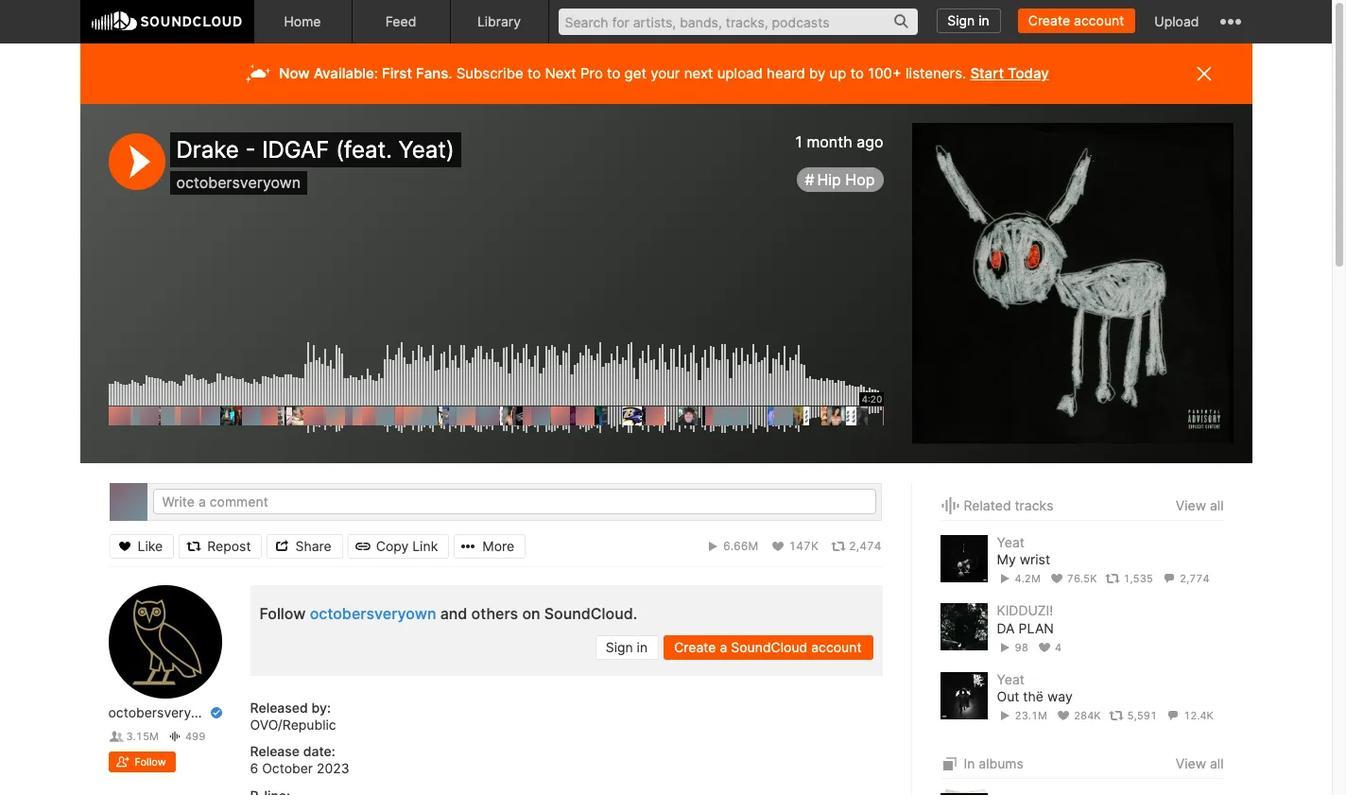 Task type: locate. For each thing, give the bounding box(es) containing it.
yeat link up my on the bottom right of the page
[[997, 534, 1025, 550]]

to left get
[[607, 64, 620, 82]]

1 view from the top
[[1176, 497, 1206, 513]]

da
[[997, 620, 1015, 636]]

yeat)
[[399, 136, 454, 164]]

create for create account
[[1028, 12, 1070, 28]]

1 to from the left
[[527, 64, 541, 82]]

1 vertical spatial account
[[811, 639, 862, 655]]

5,591 link
[[1109, 709, 1157, 722]]

sign in down soundcloud.
[[606, 639, 648, 655]]

1 vertical spatial sign
[[606, 639, 633, 655]]

octobersveryown link up 3.15m
[[108, 704, 217, 721]]

sign in up the start
[[947, 12, 989, 28]]

now available: first fans. subscribe to next pro to get your next upload heard by up to 100+ listeners. start today
[[279, 64, 1049, 82]]

3 to from the left
[[850, 64, 864, 82]]

account left the upload
[[1074, 12, 1124, 28]]

0 horizontal spatial sign in
[[606, 639, 648, 655]]

0 vertical spatial view
[[1176, 497, 1206, 513]]

1 vertical spatial in
[[637, 639, 648, 655]]

octobersveryown link down -
[[176, 173, 301, 192]]

0 vertical spatial yeat
[[997, 534, 1025, 550]]

view
[[1176, 497, 1206, 513], [1176, 755, 1206, 771]]

create left a
[[674, 639, 716, 655]]

home link
[[254, 0, 352, 43]]

track stats element containing 98
[[997, 637, 1224, 658]]

home
[[284, 13, 321, 29]]

0 vertical spatial yeat link
[[997, 534, 1025, 550]]

share
[[295, 537, 332, 553]]

0 vertical spatial sign
[[947, 12, 975, 28]]

yeat
[[997, 534, 1025, 550], [997, 671, 1025, 687]]

yeat link up out
[[997, 671, 1025, 687]]

hip
[[817, 171, 841, 189]]

yeat link for my
[[997, 534, 1025, 550]]

start today link
[[970, 64, 1049, 82]]

1,535 link
[[1105, 572, 1153, 586]]

follow down share "popup button"
[[259, 604, 306, 623]]

octobersveryown down -
[[176, 173, 301, 192]]

1 horizontal spatial sign in button
[[937, 9, 1001, 33]]

None search field
[[549, 0, 928, 43]]

octobersveryown up 3.15m
[[108, 704, 217, 720]]

sign in button down soundcloud.
[[595, 635, 659, 660]]

octobersveryown link down "copy"
[[310, 604, 436, 623]]

0 vertical spatial sign in
[[947, 12, 989, 28]]

to right up
[[850, 64, 864, 82]]

follow for follow octobersveryown and others on soundcloud.
[[259, 604, 306, 623]]

for all the dogs element
[[940, 793, 987, 795]]

sign down soundcloud.
[[606, 639, 633, 655]]

sound image
[[940, 494, 960, 517]]

albums
[[979, 755, 1024, 772]]

1 horizontal spatial account
[[1074, 12, 1124, 28]]

in down soundcloud.
[[637, 639, 648, 655]]

1 vertical spatial sign in
[[606, 639, 648, 655]]

0 horizontal spatial in
[[637, 639, 648, 655]]

set image
[[940, 753, 960, 775]]

account inside create a soundcloud account button
[[811, 639, 862, 655]]

499
[[185, 730, 205, 743]]

all for in albums
[[1210, 755, 1224, 771]]

octobersveryown down "copy"
[[310, 604, 436, 623]]

0 horizontal spatial to
[[527, 64, 541, 82]]

create inside button
[[674, 639, 716, 655]]

98
[[1015, 641, 1028, 654]]

in
[[979, 12, 989, 28], [637, 639, 648, 655]]

499 link
[[167, 730, 205, 743]]

1 vertical spatial yeat link
[[997, 671, 1025, 687]]

hip hop
[[817, 171, 875, 189]]

yeat for my
[[997, 534, 1025, 550]]

view down 12.4k link
[[1176, 755, 1206, 771]]

related tracks
[[964, 497, 1054, 513]]

0 vertical spatial create
[[1028, 12, 1070, 28]]

octobersveryown
[[176, 173, 301, 192], [310, 604, 436, 623], [108, 704, 217, 720]]

idgaf
[[262, 136, 329, 164]]

0 horizontal spatial sign
[[606, 639, 633, 655]]

1 vertical spatial yeat
[[997, 671, 1025, 687]]

all for related tracks
[[1210, 497, 1224, 513]]

1 vertical spatial view all
[[1176, 755, 1224, 771]]

pro
[[580, 64, 603, 82]]

to left next
[[527, 64, 541, 82]]

sign up listeners.
[[947, 12, 975, 28]]

in up the start
[[979, 12, 989, 28]]

create a soundcloud account
[[674, 639, 862, 655]]

by
[[809, 64, 826, 82]]

1 horizontal spatial in
[[979, 12, 989, 28]]

track stats element
[[526, 534, 882, 558], [997, 568, 1224, 589], [997, 637, 1224, 658], [997, 705, 1224, 726]]

yeat up my on the bottom right of the page
[[997, 534, 1025, 550]]

all
[[1210, 497, 1224, 513], [1210, 755, 1224, 771]]

1 view all from the top
[[1176, 497, 1224, 513]]

ago
[[857, 132, 883, 151]]

0 vertical spatial account
[[1074, 12, 1124, 28]]

1 horizontal spatial sign in
[[947, 12, 989, 28]]

0 vertical spatial follow
[[259, 604, 306, 623]]

upload link
[[1145, 0, 1209, 43]]

2,474 link
[[831, 538, 882, 553]]

1 vertical spatial sign in button
[[595, 635, 659, 660]]

plan
[[1019, 620, 1054, 636]]

fans.
[[416, 64, 452, 82]]

0 vertical spatial in
[[979, 12, 989, 28]]

1 vertical spatial all
[[1210, 755, 1224, 771]]

thë
[[1023, 688, 1044, 704]]

follow down 3.15m
[[135, 755, 166, 769]]

release
[[250, 743, 300, 759]]

2 all from the top
[[1210, 755, 1224, 771]]

today
[[1008, 64, 1049, 82]]

yeat inside yeat my wrist
[[997, 534, 1025, 550]]

1 horizontal spatial to
[[607, 64, 620, 82]]

create inside 'button'
[[1028, 12, 1070, 28]]

1 all from the top
[[1210, 497, 1224, 513]]

view all up 2,774
[[1176, 497, 1224, 513]]

create
[[1028, 12, 1070, 28], [674, 639, 716, 655]]

1 horizontal spatial create
[[1028, 12, 1070, 28]]

view up 2,774
[[1176, 497, 1206, 513]]

yeat up out
[[997, 671, 1025, 687]]

sign in
[[947, 12, 989, 28], [606, 639, 648, 655]]

sign in button up the start
[[937, 9, 1001, 33]]

library link
[[450, 0, 549, 43]]

wrist
[[1020, 551, 1050, 567]]

1 month ago
[[795, 132, 883, 151]]

in albums
[[964, 755, 1024, 772]]

2 yeat link from the top
[[997, 671, 1025, 687]]

in for create account
[[979, 12, 989, 28]]

track stats element containing 23.1m
[[997, 705, 1224, 726]]

view all down 12.4k
[[1176, 755, 1224, 771]]

2 vertical spatial octobersveryown
[[108, 704, 217, 720]]

1 vertical spatial follow
[[135, 755, 166, 769]]

0 vertical spatial all
[[1210, 497, 1224, 513]]

sign
[[947, 12, 975, 28], [606, 639, 633, 655]]

get
[[624, 64, 647, 82]]

related
[[964, 497, 1011, 513]]

view for tracks
[[1176, 497, 1206, 513]]

1 vertical spatial create
[[674, 639, 716, 655]]

follow inside button
[[135, 755, 166, 769]]

2,774
[[1180, 572, 1210, 586]]

kidduzi! link
[[997, 603, 1053, 619]]

1 vertical spatial octobersveryown link
[[310, 604, 436, 623]]

upload
[[1155, 13, 1199, 29]]

yeat inside yeat out thë way
[[997, 671, 1025, 687]]

sign in button for create a soundcloud account
[[595, 635, 659, 660]]

octobersveryown link
[[176, 173, 301, 192], [310, 604, 436, 623], [108, 704, 217, 721]]

in
[[964, 755, 975, 772]]

0 horizontal spatial create
[[674, 639, 716, 655]]

create up today
[[1028, 12, 1070, 28]]

12.4k link
[[1166, 709, 1214, 722]]

1 yeat from the top
[[997, 534, 1025, 550]]

2 view from the top
[[1176, 755, 1206, 771]]

2 to from the left
[[607, 64, 620, 82]]

yeat link
[[997, 534, 1025, 550], [997, 671, 1025, 687]]

0 vertical spatial octobersveryown
[[176, 173, 301, 192]]

2 horizontal spatial to
[[850, 64, 864, 82]]

track stats element containing 4.2m
[[997, 568, 1224, 589]]

100+
[[868, 64, 902, 82]]

12.4k
[[1184, 709, 1214, 722]]

october
[[262, 760, 313, 776]]

sign in button for create account
[[937, 9, 1001, 33]]

1 horizontal spatial sign
[[947, 12, 975, 28]]

create account
[[1028, 12, 1124, 28]]

1 vertical spatial octobersveryown
[[310, 604, 436, 623]]

0 vertical spatial view all
[[1176, 497, 1224, 513]]

Search search field
[[558, 9, 918, 35]]

2 yeat from the top
[[997, 671, 1025, 687]]

now
[[279, 64, 310, 82]]

account right soundcloud
[[811, 639, 862, 655]]

da plan element
[[940, 603, 987, 651]]

create for create a soundcloud account
[[674, 639, 716, 655]]

ovo/republic
[[250, 717, 336, 733]]

0 horizontal spatial account
[[811, 639, 862, 655]]

released
[[250, 699, 308, 715]]

1
[[795, 132, 802, 151]]

1 vertical spatial view
[[1176, 755, 1206, 771]]

1 horizontal spatial follow
[[259, 604, 306, 623]]

copy
[[376, 537, 409, 553]]

listeners.
[[906, 64, 966, 82]]

0 vertical spatial sign in button
[[937, 9, 1001, 33]]

copy link button
[[348, 534, 449, 558]]

2 view all from the top
[[1176, 755, 1224, 771]]

76.5k link
[[1049, 572, 1097, 586]]

create account button
[[1018, 9, 1136, 33]]

track stats element for yeat my wrist
[[997, 568, 1224, 589]]

0 horizontal spatial sign in button
[[595, 635, 659, 660]]

out thë way element
[[940, 672, 987, 719]]

share button
[[267, 534, 343, 558]]

view all for related tracks
[[1176, 497, 1224, 513]]

0 horizontal spatial follow
[[135, 755, 166, 769]]

yeat link for out
[[997, 671, 1025, 687]]

1 yeat link from the top
[[997, 534, 1025, 550]]



Task type: describe. For each thing, give the bounding box(es) containing it.
up
[[830, 64, 846, 82]]

subscribe
[[456, 64, 523, 82]]

release date: 6 october 2023
[[250, 743, 349, 776]]

my wrist link
[[997, 551, 1050, 568]]

heard
[[767, 64, 805, 82]]

start
[[970, 64, 1004, 82]]

3.15m
[[126, 730, 159, 743]]

drake - idgaf (feat. yeat) octobersveryown
[[176, 136, 454, 192]]

sign for create account
[[947, 12, 975, 28]]

follow for follow
[[135, 755, 166, 769]]

octobersveryown inside drake - idgaf (feat. yeat) octobersveryown
[[176, 173, 301, 192]]

76.5k
[[1067, 572, 1097, 586]]

like
[[138, 537, 163, 553]]

3.15m link
[[108, 730, 159, 743]]

a
[[720, 639, 727, 655]]

view for albums
[[1176, 755, 1206, 771]]

da plan link
[[997, 620, 1054, 637]]

octobersveryown's avatar element
[[108, 585, 222, 699]]

more
[[482, 537, 514, 553]]

147k link
[[771, 538, 818, 553]]

repost
[[207, 537, 251, 553]]

out thë way link
[[997, 688, 1073, 705]]

upload
[[717, 64, 763, 82]]

account inside create account 'button'
[[1074, 12, 1124, 28]]

sign for create a soundcloud account
[[606, 639, 633, 655]]

sign in for create a soundcloud account
[[606, 639, 648, 655]]

your
[[651, 64, 680, 82]]

Write a comment text field
[[153, 489, 876, 514]]

hop
[[845, 171, 875, 189]]

(feat.
[[336, 136, 392, 164]]

tracks
[[1015, 497, 1054, 513]]

yeat my wrist
[[997, 534, 1050, 567]]

out
[[997, 688, 1019, 704]]

next
[[684, 64, 713, 82]]

library
[[477, 13, 521, 29]]

follow button
[[108, 752, 175, 773]]

sign in for create account
[[947, 12, 989, 28]]

available:
[[314, 64, 378, 82]]

view all for in albums
[[1176, 755, 1224, 771]]

on
[[522, 604, 540, 623]]

23.1m
[[1015, 709, 1047, 722]]

and
[[440, 604, 467, 623]]

like button
[[109, 534, 174, 558]]

month
[[807, 132, 852, 151]]

2023
[[317, 760, 349, 776]]

next
[[545, 64, 576, 82]]

released by: ovo/republic
[[250, 699, 336, 733]]

yeat for out
[[997, 671, 1025, 687]]

284k
[[1074, 709, 1101, 722]]

6.66m
[[723, 538, 758, 553]]

5,591
[[1127, 709, 1157, 722]]

kidduzi! da plan
[[997, 603, 1054, 636]]

my wrist element
[[940, 535, 987, 582]]

repost button
[[179, 534, 262, 558]]

2 vertical spatial octobersveryown link
[[108, 704, 217, 721]]

track stats element containing 6.66m
[[526, 534, 882, 558]]

2,474
[[849, 538, 882, 553]]

0 vertical spatial octobersveryown link
[[176, 173, 301, 192]]

by:
[[312, 699, 331, 715]]

follow octobersveryown and others on soundcloud.
[[259, 604, 637, 623]]

4
[[1055, 641, 1062, 654]]

create a soundcloud account button
[[664, 635, 873, 660]]

284k link
[[1056, 709, 1101, 722]]

drake - idgaf (feat. yeat) element
[[912, 123, 1233, 444]]

drake
[[176, 136, 239, 164]]

kidduzi!
[[997, 603, 1053, 619]]

in for create a soundcloud account
[[637, 639, 648, 655]]

first
[[382, 64, 412, 82]]

feed
[[385, 13, 416, 29]]

link
[[412, 537, 438, 553]]

4.2m
[[1015, 572, 1040, 586]]

4 link
[[1037, 641, 1062, 654]]

others
[[471, 604, 518, 623]]

soundcloud.
[[544, 604, 637, 623]]

way
[[1047, 688, 1073, 704]]

track stats element for yeat out thë way
[[997, 705, 1224, 726]]

more button
[[454, 534, 526, 558]]

yeat out thë way
[[997, 671, 1073, 704]]

date:
[[303, 743, 335, 759]]

hip hop link
[[797, 168, 883, 192]]

my
[[997, 551, 1016, 567]]

147k
[[789, 538, 818, 553]]

copy link
[[376, 537, 438, 553]]

feed link
[[352, 0, 450, 43]]

track stats element for kidduzi! da plan
[[997, 637, 1224, 658]]



Task type: vqa. For each thing, say whether or not it's contained in the screenshot.
'2,474' link
yes



